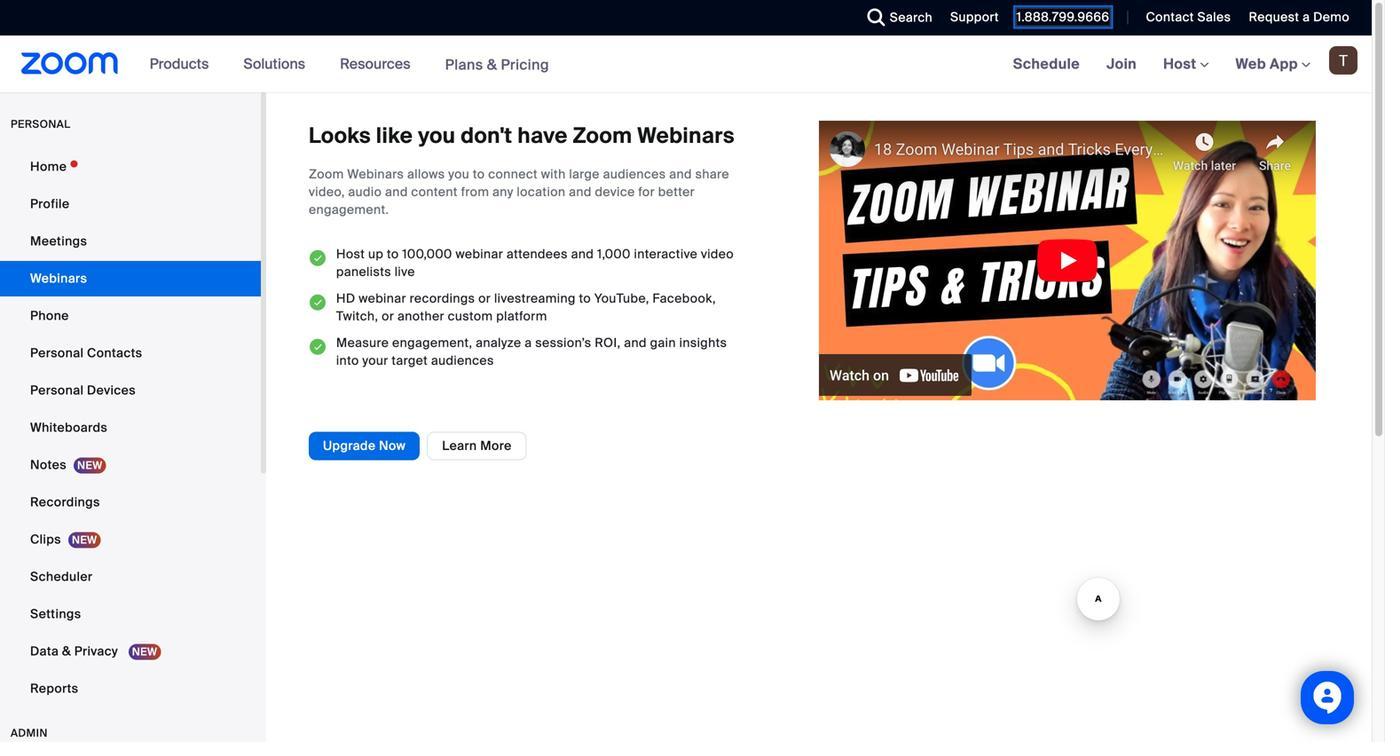 Task type: locate. For each thing, give the bounding box(es) containing it.
0 horizontal spatial &
[[62, 643, 71, 660]]

& inside the personal menu menu
[[62, 643, 71, 660]]

webinar up 'twitch,'
[[359, 290, 406, 306]]

video,
[[309, 184, 345, 200]]

host for host
[[1164, 55, 1201, 73]]

0 horizontal spatial zoom
[[309, 166, 344, 182]]

meetings link
[[0, 224, 261, 259]]

0 horizontal spatial host
[[336, 246, 365, 262]]

and inside "host up to 100,000 webinar attendees and 1,000 interactive video panelists live"
[[571, 246, 594, 262]]

for
[[639, 184, 655, 200]]

1 horizontal spatial a
[[1303, 9, 1311, 25]]

plans & pricing link
[[445, 55, 549, 74], [445, 55, 549, 74]]

a down platform
[[525, 334, 532, 351]]

scheduler link
[[0, 559, 261, 595]]

audiences up for at the top left of page
[[603, 166, 666, 182]]

personal
[[11, 117, 71, 131]]

1 vertical spatial personal
[[30, 382, 84, 399]]

personal down "phone"
[[30, 345, 84, 361]]

webinar right 100,000
[[456, 246, 503, 262]]

host inside meetings navigation
[[1164, 55, 1201, 73]]

and down 'large' at the top of the page
[[569, 184, 592, 200]]

recordings link
[[0, 485, 261, 520]]

devices
[[87, 382, 136, 399]]

roi,
[[595, 334, 621, 351]]

1 horizontal spatial to
[[473, 166, 485, 182]]

to inside "host up to 100,000 webinar attendees and 1,000 interactive video panelists live"
[[387, 246, 399, 262]]

zoom inside zoom webinars allows you to connect with large audiences and share video, audio and content from any location and device for better engagement.
[[309, 166, 344, 182]]

web
[[1236, 55, 1267, 73]]

2 horizontal spatial webinars
[[638, 122, 735, 150]]

0 horizontal spatial audiences
[[431, 352, 494, 369]]

webinars up the audio
[[347, 166, 404, 182]]

1 horizontal spatial &
[[487, 55, 497, 74]]

personal devices
[[30, 382, 136, 399]]

measure
[[336, 334, 389, 351]]

1 horizontal spatial zoom
[[573, 122, 632, 150]]

webinars inside the personal menu menu
[[30, 270, 87, 287]]

home
[[30, 158, 67, 175]]

0 vertical spatial host
[[1164, 55, 1201, 73]]

zoom up the video,
[[309, 166, 344, 182]]

1 vertical spatial to
[[387, 246, 399, 262]]

webinars down meetings
[[30, 270, 87, 287]]

1 horizontal spatial webinar
[[456, 246, 503, 262]]

connect
[[488, 166, 538, 182]]

host
[[1164, 55, 1201, 73], [336, 246, 365, 262]]

0 vertical spatial or
[[479, 290, 491, 306]]

& right data
[[62, 643, 71, 660]]

1,000
[[597, 246, 631, 262]]

with
[[541, 166, 566, 182]]

host down contact sales
[[1164, 55, 1201, 73]]

solutions
[[244, 55, 305, 73]]

1 vertical spatial webinar
[[359, 290, 406, 306]]

personal up whiteboards
[[30, 382, 84, 399]]

to up from at top left
[[473, 166, 485, 182]]

1 horizontal spatial host
[[1164, 55, 1201, 73]]

zoom webinars allows you to connect with large audiences and share video, audio and content from any location and device for better engagement.
[[309, 166, 730, 218]]

platform
[[496, 308, 547, 324]]

0 vertical spatial personal
[[30, 345, 84, 361]]

0 vertical spatial &
[[487, 55, 497, 74]]

0 horizontal spatial webinar
[[359, 290, 406, 306]]

or right 'twitch,'
[[382, 308, 394, 324]]

join
[[1107, 55, 1137, 73]]

audiences
[[603, 166, 666, 182], [431, 352, 494, 369]]

zoom
[[573, 122, 632, 150], [309, 166, 344, 182]]

0 horizontal spatial or
[[382, 308, 394, 324]]

personal menu menu
[[0, 149, 261, 708]]

join link
[[1094, 36, 1151, 92]]

meetings navigation
[[1000, 36, 1372, 94]]

measure engagement, analyze a session's roi, and gain insights into your target audiences
[[336, 334, 727, 369]]

video
[[701, 246, 734, 262]]

you inside zoom webinars allows you to connect with large audiences and share video, audio and content from any location and device for better engagement.
[[449, 166, 470, 182]]

webinar inside "host up to 100,000 webinar attendees and 1,000 interactive video panelists live"
[[456, 246, 503, 262]]

products
[[150, 55, 209, 73]]

up
[[368, 246, 384, 262]]

& inside product information navigation
[[487, 55, 497, 74]]

request a demo
[[1249, 9, 1350, 25]]

banner
[[0, 36, 1372, 94]]

personal
[[30, 345, 84, 361], [30, 382, 84, 399]]

host inside "host up to 100,000 webinar attendees and 1,000 interactive video panelists live"
[[336, 246, 365, 262]]

data & privacy link
[[0, 634, 261, 669]]

from
[[461, 184, 489, 200]]

privacy
[[74, 643, 118, 660]]

device
[[595, 184, 635, 200]]

or up custom
[[479, 290, 491, 306]]

2 horizontal spatial to
[[579, 290, 591, 306]]

0 vertical spatial audiences
[[603, 166, 666, 182]]

profile picture image
[[1330, 46, 1358, 75]]

and left the gain
[[624, 334, 647, 351]]

a left demo
[[1303, 9, 1311, 25]]

0 horizontal spatial a
[[525, 334, 532, 351]]

0 horizontal spatial to
[[387, 246, 399, 262]]

1 vertical spatial a
[[525, 334, 532, 351]]

support
[[951, 9, 999, 25]]

to right up
[[387, 246, 399, 262]]

personal devices link
[[0, 373, 261, 408]]

1 vertical spatial audiences
[[431, 352, 494, 369]]

upgrade
[[323, 438, 376, 454]]

webinars
[[638, 122, 735, 150], [347, 166, 404, 182], [30, 270, 87, 287]]

custom
[[448, 308, 493, 324]]

looks
[[309, 122, 371, 150]]

personal contacts link
[[0, 336, 261, 371]]

schedule
[[1013, 55, 1080, 73]]

1 horizontal spatial webinars
[[347, 166, 404, 182]]

0 vertical spatial zoom
[[573, 122, 632, 150]]

webinars up "share"
[[638, 122, 735, 150]]

you up from at top left
[[449, 166, 470, 182]]

& right "plans" at left top
[[487, 55, 497, 74]]

to inside hd webinar recordings or livestreaming to youtube, facebook, twitch, or another custom platform
[[579, 290, 591, 306]]

support link
[[937, 0, 1004, 36], [951, 9, 999, 25]]

2 personal from the top
[[30, 382, 84, 399]]

and
[[670, 166, 692, 182], [385, 184, 408, 200], [569, 184, 592, 200], [571, 246, 594, 262], [624, 334, 647, 351]]

engagement.
[[309, 201, 389, 218]]

1 personal from the top
[[30, 345, 84, 361]]

admin
[[11, 726, 48, 740]]

0 horizontal spatial webinars
[[30, 270, 87, 287]]

1 vertical spatial host
[[336, 246, 365, 262]]

host up panelists
[[336, 246, 365, 262]]

1 vertical spatial you
[[449, 166, 470, 182]]

webinar inside hd webinar recordings or livestreaming to youtube, facebook, twitch, or another custom platform
[[359, 290, 406, 306]]

schedule link
[[1000, 36, 1094, 92]]

webinar
[[456, 246, 503, 262], [359, 290, 406, 306]]

to inside zoom webinars allows you to connect with large audiences and share video, audio and content from any location and device for better engagement.
[[473, 166, 485, 182]]

analyze
[[476, 334, 522, 351]]

1 vertical spatial zoom
[[309, 166, 344, 182]]

0 vertical spatial webinar
[[456, 246, 503, 262]]

and left 1,000 on the left of the page
[[571, 246, 594, 262]]

1 horizontal spatial audiences
[[603, 166, 666, 182]]

2 vertical spatial to
[[579, 290, 591, 306]]

learn more
[[442, 438, 512, 454]]

zoom up 'large' at the top of the page
[[573, 122, 632, 150]]

you up allows
[[418, 122, 456, 150]]

app
[[1270, 55, 1299, 73]]

audiences inside "measure engagement, analyze a session's roi, and gain insights into your target audiences"
[[431, 352, 494, 369]]

0 vertical spatial webinars
[[638, 122, 735, 150]]

1 vertical spatial webinars
[[347, 166, 404, 182]]

zoom logo image
[[21, 52, 119, 75]]

web app button
[[1236, 55, 1311, 73]]

now
[[379, 438, 406, 454]]

1 vertical spatial &
[[62, 643, 71, 660]]

100,000
[[402, 246, 452, 262]]

banner containing products
[[0, 36, 1372, 94]]

and right the audio
[[385, 184, 408, 200]]

0 vertical spatial to
[[473, 166, 485, 182]]

to left youtube,
[[579, 290, 591, 306]]

audiences down "engagement," in the top left of the page
[[431, 352, 494, 369]]

location
[[517, 184, 566, 200]]

and inside "measure engagement, analyze a session's roi, and gain insights into your target audiences"
[[624, 334, 647, 351]]

host button
[[1164, 55, 1209, 73]]

contact sales
[[1146, 9, 1231, 25]]

panelists
[[336, 263, 391, 280]]

more
[[480, 438, 512, 454]]

2 vertical spatial webinars
[[30, 270, 87, 287]]



Task type: describe. For each thing, give the bounding box(es) containing it.
host for host up to 100,000 webinar attendees and 1,000 interactive video panelists live
[[336, 246, 365, 262]]

request
[[1249, 9, 1300, 25]]

solutions button
[[244, 36, 313, 92]]

sales
[[1198, 9, 1231, 25]]

scheduler
[[30, 569, 93, 585]]

resources button
[[340, 36, 419, 92]]

audio
[[348, 184, 382, 200]]

product information navigation
[[136, 36, 563, 94]]

livestreaming
[[494, 290, 576, 306]]

any
[[493, 184, 514, 200]]

host up to 100,000 webinar attendees and 1,000 interactive video panelists live
[[336, 246, 734, 280]]

like
[[376, 122, 413, 150]]

& for plans
[[487, 55, 497, 74]]

profile link
[[0, 186, 261, 222]]

gain
[[650, 334, 676, 351]]

1.888.799.9666
[[1017, 9, 1110, 25]]

a inside "measure engagement, analyze a session's roi, and gain insights into your target audiences"
[[525, 334, 532, 351]]

meetings
[[30, 233, 87, 249]]

learn
[[442, 438, 477, 454]]

search button
[[855, 0, 937, 36]]

engagement,
[[392, 334, 473, 351]]

settings
[[30, 606, 81, 622]]

content
[[411, 184, 458, 200]]

upgrade now button
[[309, 432, 420, 460]]

home link
[[0, 149, 261, 185]]

products button
[[150, 36, 217, 92]]

learn more button
[[427, 432, 527, 460]]

attendees
[[507, 246, 568, 262]]

settings link
[[0, 597, 261, 632]]

resources
[[340, 55, 411, 73]]

whiteboards
[[30, 419, 108, 436]]

session's
[[536, 334, 592, 351]]

whiteboards link
[[0, 410, 261, 446]]

looks like you don't have zoom webinars
[[309, 122, 735, 150]]

personal contacts
[[30, 345, 142, 361]]

hd webinar recordings or livestreaming to youtube, facebook, twitch, or another custom platform
[[336, 290, 716, 324]]

clips
[[30, 531, 61, 548]]

recordings
[[30, 494, 100, 510]]

0 vertical spatial a
[[1303, 9, 1311, 25]]

web app
[[1236, 55, 1299, 73]]

webinars link
[[0, 261, 261, 296]]

another
[[398, 308, 445, 324]]

personal for personal contacts
[[30, 345, 84, 361]]

phone
[[30, 308, 69, 324]]

1 horizontal spatial or
[[479, 290, 491, 306]]

contacts
[[87, 345, 142, 361]]

don't
[[461, 122, 513, 150]]

facebook,
[[653, 290, 716, 306]]

& for data
[[62, 643, 71, 660]]

plans & pricing
[[445, 55, 549, 74]]

1 vertical spatial or
[[382, 308, 394, 324]]

contact
[[1146, 9, 1195, 25]]

insights
[[680, 334, 727, 351]]

share
[[696, 166, 730, 182]]

reports
[[30, 680, 78, 697]]

clips link
[[0, 522, 261, 557]]

target
[[392, 352, 428, 369]]

notes link
[[0, 447, 261, 483]]

0 vertical spatial you
[[418, 122, 456, 150]]

youtube,
[[595, 290, 649, 306]]

audiences inside zoom webinars allows you to connect with large audiences and share video, audio and content from any location and device for better engagement.
[[603, 166, 666, 182]]

recordings
[[410, 290, 475, 306]]

profile
[[30, 196, 70, 212]]

have
[[518, 122, 568, 150]]

personal for personal devices
[[30, 382, 84, 399]]

large
[[569, 166, 600, 182]]

allows
[[407, 166, 445, 182]]

upgrade now
[[323, 438, 406, 454]]

and up better
[[670, 166, 692, 182]]

twitch,
[[336, 308, 379, 324]]

pricing
[[501, 55, 549, 74]]

demo
[[1314, 9, 1350, 25]]

plans
[[445, 55, 483, 74]]

better
[[658, 184, 695, 200]]

webinars inside zoom webinars allows you to connect with large audiences and share video, audio and content from any location and device for better engagement.
[[347, 166, 404, 182]]

phone link
[[0, 298, 261, 334]]

reports link
[[0, 671, 261, 707]]

interactive
[[634, 246, 698, 262]]

notes
[[30, 457, 67, 473]]

live
[[395, 263, 415, 280]]

data & privacy
[[30, 643, 121, 660]]

hd
[[336, 290, 356, 306]]



Task type: vqa. For each thing, say whether or not it's contained in the screenshot.
Measure
yes



